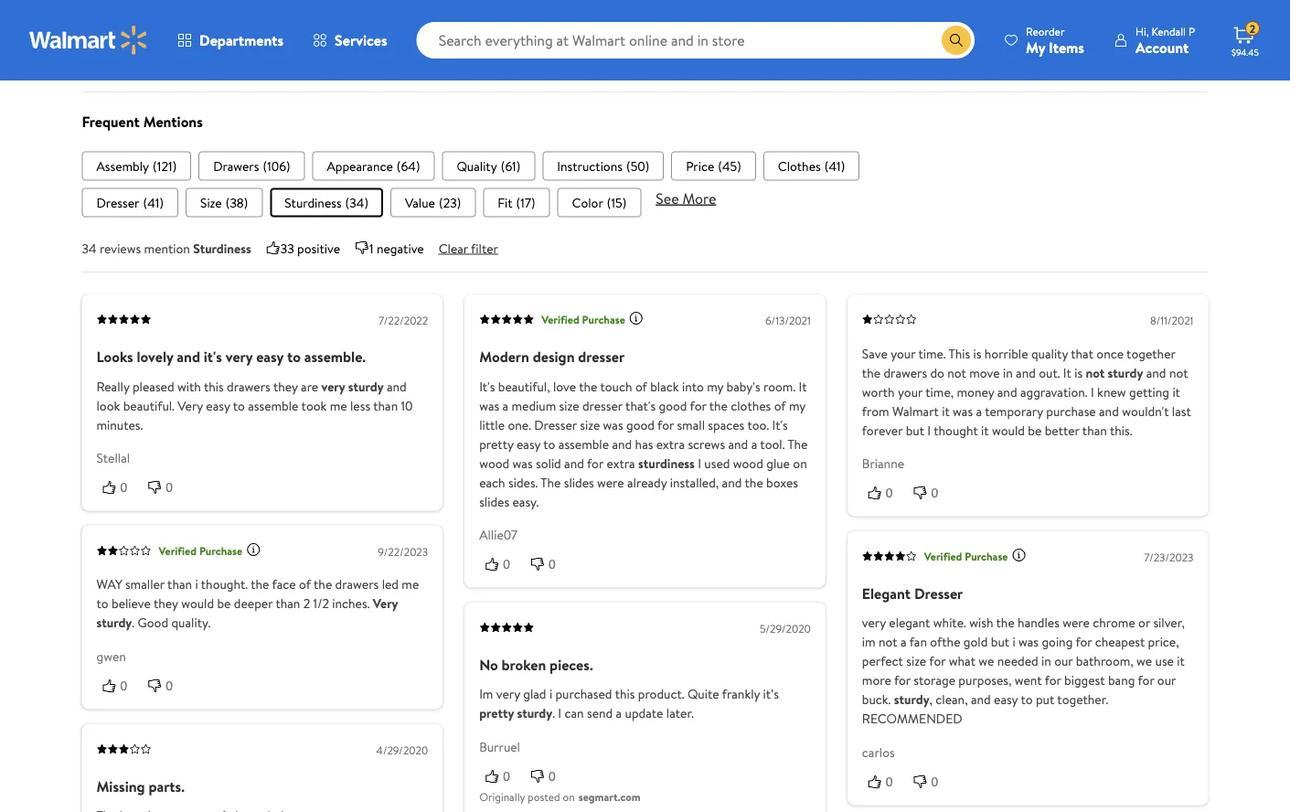 Task type: locate. For each thing, give the bounding box(es) containing it.
not right im
[[879, 633, 898, 651]]

very sturdy
[[96, 595, 398, 632]]

quality
[[1032, 344, 1068, 362]]

frequent mentions
[[82, 112, 203, 132]]

1 vertical spatial (41)
[[143, 193, 164, 211]]

not down together
[[1170, 363, 1189, 381]]

it right out. at the top right of the page
[[1064, 363, 1072, 381]]

elegant
[[862, 583, 911, 603]]

we left use
[[1137, 652, 1153, 670]]

easy down purposes,
[[994, 691, 1018, 709]]

easy inside it's beautiful, love the touch of black into my baby's room. it was a medium size dresser that's good for the clothes of my little one. dresser size was good for small spaces too. it's pretty easy to assemble and has extra screws and a tool. the wood was solid and for extra
[[517, 435, 541, 453]]

drawers up inches.
[[335, 576, 379, 593]]

this
[[204, 377, 224, 395], [615, 685, 635, 703]]

0 horizontal spatial slides
[[479, 492, 510, 510]]

very right it's on the top
[[226, 347, 253, 367]]

i up needed
[[1013, 633, 1016, 651]]

list item containing appearance
[[312, 151, 435, 180]]

missing parts.
[[96, 776, 185, 796]]

0 horizontal spatial assemble
[[248, 396, 299, 414]]

originally posted on segmart.com
[[479, 789, 641, 805]]

0 vertical spatial good
[[659, 396, 687, 414]]

assemble down really pleased with this drawers they are very sturdy
[[248, 396, 299, 414]]

very inside very elegant white. wish the handles were chrome or silver, im not a fan ofthe gold but i was going for cheapest price, perfect size for what we needed in our bathroom, we use it more for storage purposes, went for biggest bang for our buck.
[[862, 614, 886, 632]]

size (38)
[[200, 193, 248, 211]]

1 vertical spatial good
[[627, 416, 655, 433]]

to left the assemble.
[[287, 347, 301, 367]]

im
[[479, 685, 493, 703]]

they up . good quality.
[[154, 595, 178, 613]]

i left thought.
[[195, 576, 198, 593]]

0 vertical spatial size
[[559, 396, 580, 414]]

1 horizontal spatial wood
[[733, 454, 764, 472]]

assemble inside it's beautiful, love the touch of black into my baby's room. it was a medium size dresser that's good for the clothes of my little one. dresser size was good for small spaces too. it's pretty easy to assemble and has extra screws and a tool. the wood was solid and for extra
[[559, 435, 609, 453]]

to inside and look beautiful. very easy to assemble took me less than 10 minutes.
[[233, 396, 245, 414]]

the inside it's beautiful, love the touch of black into my baby's room. it was a medium size dresser that's good for the clothes of my little one. dresser size was good for small spaces too. it's pretty easy to assemble and has extra screws and a tool. the wood was solid and for extra
[[788, 435, 808, 453]]

i inside im very glad i purchased this product. quite frankly it's pretty sturdy . i can send a update later.
[[550, 685, 553, 703]]

better
[[1045, 421, 1080, 439]]

list item up more
[[672, 151, 756, 180]]

very up im
[[862, 614, 886, 632]]

departments
[[199, 30, 284, 50]]

that's
[[626, 396, 656, 414]]

verified purchase information image
[[629, 311, 644, 326], [246, 543, 261, 557], [1012, 548, 1027, 563]]

product.
[[638, 685, 685, 703]]

1 vertical spatial were
[[1063, 614, 1090, 632]]

1 pretty from the top
[[479, 435, 514, 453]]

and down used
[[722, 473, 742, 491]]

appearance
[[327, 157, 393, 175]]

me left the less
[[330, 396, 347, 414]]

1 vertical spatial i
[[1013, 633, 1016, 651]]

it's up tool.
[[772, 416, 788, 433]]

1
[[370, 239, 374, 257]]

money
[[957, 383, 995, 400]]

it right use
[[1177, 652, 1185, 670]]

1 horizontal spatial our
[[1158, 672, 1176, 689]]

list item down (64)
[[390, 188, 476, 217]]

quite
[[688, 685, 719, 703]]

1 horizontal spatial purchase
[[582, 311, 625, 327]]

list item right (45) at the right
[[764, 151, 860, 180]]

1 vertical spatial they
[[154, 595, 178, 613]]

the inside very elegant white. wish the handles were chrome or silver, im not a fan ofthe gold but i was going for cheapest price, perfect size for what we needed in our bathroom, we use it more for storage purposes, went for biggest bang for our buck.
[[997, 614, 1015, 632]]

the inside the i used wood glue on each sides. the slides were already installed, and the boxes slides easy.
[[541, 473, 561, 491]]

easy inside , clean, and easy to put together. recommended
[[994, 691, 1018, 709]]

modern
[[479, 347, 530, 367]]

1 vertical spatial our
[[1158, 672, 1176, 689]]

2 horizontal spatial verified
[[925, 548, 963, 564]]

0 horizontal spatial me
[[330, 396, 347, 414]]

they left are
[[273, 377, 298, 395]]

list
[[82, 151, 1209, 180]]

and inside , clean, and easy to put together. recommended
[[971, 691, 991, 709]]

wouldn't
[[1122, 402, 1169, 420]]

verified purchase up 'elegant dresser'
[[925, 548, 1008, 564]]

0 vertical spatial me
[[330, 396, 347, 414]]

0 horizontal spatial be
[[217, 595, 231, 613]]

0 horizontal spatial we
[[979, 652, 995, 670]]

1 horizontal spatial we
[[1137, 652, 1153, 670]]

it down time, in the top right of the page
[[942, 402, 950, 420]]

and left the has
[[612, 435, 632, 453]]

verified purchase up thought.
[[159, 543, 243, 558]]

for right going
[[1076, 633, 1093, 651]]

and not worth your time, money and aggravation. i knew getting it from walmart it was a temporary purchase and wouldn't last forever but i thought it would be better than this.
[[862, 363, 1192, 439]]

for up storage
[[930, 652, 946, 670]]

0 horizontal spatial (41)
[[143, 193, 164, 211]]

0 vertical spatial be
[[1028, 421, 1042, 439]]

1 wood from the left
[[479, 454, 510, 472]]

recommended
[[862, 710, 963, 728]]

a left tool.
[[752, 435, 758, 453]]

thought.
[[201, 576, 248, 593]]

2 horizontal spatial of
[[774, 396, 786, 414]]

1 horizontal spatial drawers
[[335, 576, 379, 593]]

a
[[503, 396, 509, 414], [976, 402, 982, 420], [752, 435, 758, 453], [901, 633, 907, 651], [616, 705, 622, 722]]

sturdy inside im very glad i purchased this product. quite frankly it's pretty sturdy . i can send a update later.
[[517, 705, 553, 722]]

0 vertical spatial sturdiness
[[285, 193, 342, 211]]

2 horizontal spatial i
[[1013, 633, 1016, 651]]

drawers
[[884, 363, 928, 381], [227, 377, 271, 395], [335, 576, 379, 593]]

(17)
[[516, 193, 536, 211]]

list item containing size
[[186, 188, 263, 217]]

0 vertical spatial i
[[195, 576, 198, 593]]

wood inside the i used wood glue on each sides. the slides were already installed, and the boxes slides easy.
[[733, 454, 764, 472]]

0 vertical spatial 2
[[1250, 21, 1256, 36]]

0 horizontal spatial 2
[[303, 595, 310, 613]]

move
[[970, 363, 1000, 381]]

list item containing instructions
[[543, 151, 664, 180]]

0 vertical spatial this
[[204, 377, 224, 395]]

dresser inside list item
[[96, 193, 139, 211]]

dresser (41)
[[96, 193, 164, 211]]

purchase up thought.
[[199, 543, 243, 558]]

2 horizontal spatial verified purchase information image
[[1012, 548, 1027, 563]]

to left put
[[1021, 691, 1033, 709]]

0 horizontal spatial but
[[906, 421, 925, 439]]

wood up the each
[[479, 454, 510, 472]]

(34)
[[345, 193, 369, 211]]

0 vertical spatial pretty
[[479, 435, 514, 453]]

1 vertical spatial .
[[553, 705, 555, 722]]

gwen
[[96, 647, 126, 665]]

size inside very elegant white. wish the handles were chrome or silver, im not a fan ofthe gold but i was going for cheapest price, perfect size for what we needed in our bathroom, we use it more for storage purposes, went for biggest bang for our buck.
[[907, 652, 927, 670]]

than left 10
[[373, 396, 398, 414]]

very right im
[[496, 685, 520, 703]]

2 horizontal spatial drawers
[[884, 363, 928, 381]]

good
[[659, 396, 687, 414], [627, 416, 655, 433]]

not inside very elegant white. wish the handles were chrome or silver, im not a fan ofthe gold but i was going for cheapest price, perfect size for what we needed in our bathroom, we use it more for storage purposes, went for biggest bang for our buck.
[[879, 633, 898, 651]]

0 vertical spatial extra
[[657, 435, 685, 453]]

lovely
[[137, 347, 173, 367]]

1 vertical spatial sturdiness
[[193, 239, 251, 257]]

it inside it's beautiful, love the touch of black into my baby's room. it was a medium size dresser that's good for the clothes of my little one. dresser size was good for small spaces too. it's pretty easy to assemble and has extra screws and a tool. the wood was solid and for extra
[[799, 377, 807, 395]]

i left used
[[698, 454, 702, 472]]

0 horizontal spatial of
[[299, 576, 311, 593]]

biggest
[[1065, 672, 1105, 689]]

list item
[[82, 151, 191, 180], [199, 151, 305, 180], [312, 151, 435, 180], [442, 151, 535, 180], [543, 151, 664, 180], [672, 151, 756, 180], [764, 151, 860, 180], [82, 188, 178, 217], [186, 188, 263, 217], [270, 188, 383, 217], [390, 188, 476, 217], [483, 188, 550, 217], [558, 188, 641, 217]]

(38)
[[226, 193, 248, 211]]

. inside im very glad i purchased this product. quite frankly it's pretty sturdy . i can send a update later.
[[553, 705, 555, 722]]

1 vertical spatial dresser
[[534, 416, 577, 433]]

. down believe
[[132, 614, 135, 632]]

but down walmart
[[906, 421, 925, 439]]

0 vertical spatial very
[[178, 396, 203, 414]]

1 horizontal spatial this
[[615, 685, 635, 703]]

easy down 'one.'
[[517, 435, 541, 453]]

wood
[[479, 454, 510, 472], [733, 454, 764, 472]]

0 horizontal spatial dresser
[[96, 193, 139, 211]]

2 horizontal spatial verified purchase
[[925, 548, 1008, 564]]

drawers down looks lovely and it's very easy to assemble.
[[227, 377, 271, 395]]

they
[[273, 377, 298, 395], [154, 595, 178, 613]]

touch
[[600, 377, 633, 395]]

0 button down "carlos"
[[862, 772, 908, 791]]

dresser down medium
[[534, 416, 577, 433]]

elegant
[[889, 614, 931, 632]]

it right room.
[[799, 377, 807, 395]]

purchase for elegant dresser
[[965, 548, 1008, 564]]

save
[[862, 344, 888, 362]]

0 vertical spatial dresser
[[96, 193, 139, 211]]

i inside the way smaller than i thought. the face of the drawers led me to believe they would be deeper than 2 1/2 inches.
[[195, 576, 198, 593]]

1 horizontal spatial sturdiness
[[285, 193, 342, 211]]

of right the "face"
[[299, 576, 311, 593]]

1 horizontal spatial me
[[402, 576, 419, 593]]

thought
[[934, 421, 978, 439]]

it inside very elegant white. wish the handles were chrome or silver, im not a fan ofthe gold but i was going for cheapest price, perfect size for what we needed in our bathroom, we use it more for storage purposes, went for biggest bang for our buck.
[[1177, 652, 1185, 670]]

be down thought.
[[217, 595, 231, 613]]

sturdy inside very sturdy
[[96, 614, 132, 632]]

price
[[686, 157, 715, 175]]

2
[[1250, 21, 1256, 36], [303, 595, 310, 613]]

use
[[1156, 652, 1174, 670]]

than inside and look beautiful. very easy to assemble took me less than 10 minutes.
[[373, 396, 398, 414]]

1 vertical spatial assemble
[[559, 435, 609, 453]]

list item down drawers
[[186, 188, 263, 217]]

your right save
[[891, 344, 916, 362]]

reorder
[[1026, 23, 1065, 39]]

0 vertical spatial your
[[891, 344, 916, 362]]

for down into
[[690, 396, 707, 414]]

would
[[992, 421, 1025, 439], [181, 595, 214, 613]]

pretty inside it's beautiful, love the touch of black into my baby's room. it was a medium size dresser that's good for the clothes of my little one. dresser size was good for small spaces too. it's pretty easy to assemble and has extra screws and a tool. the wood was solid and for extra
[[479, 435, 514, 453]]

1/2
[[313, 595, 329, 613]]

9/22/2023
[[378, 544, 428, 560]]

(106)
[[263, 157, 290, 175]]

and inside and look beautiful. very easy to assemble took me less than 10 minutes.
[[387, 377, 407, 395]]

was up thought
[[953, 402, 973, 420]]

2 left 1/2
[[303, 595, 310, 613]]

to
[[287, 347, 301, 367], [233, 396, 245, 414], [544, 435, 556, 453], [96, 595, 109, 613], [1021, 691, 1033, 709]]

and inside save your time. this is horrible quality that once together the drawers do not move in and out. it is
[[1016, 363, 1036, 381]]

wood left glue
[[733, 454, 764, 472]]

less
[[350, 396, 371, 414]]

look
[[96, 396, 120, 414]]

1 horizontal spatial assemble
[[559, 435, 609, 453]]

list item down (61)
[[483, 188, 550, 217]]

1 horizontal spatial 2
[[1250, 21, 1256, 36]]

was inside very elegant white. wish the handles were chrome or silver, im not a fan ofthe gold but i was going for cheapest price, perfect size for what we needed in our bathroom, we use it more for storage purposes, went for biggest bang for our buck.
[[1019, 633, 1039, 651]]

on right posted in the left of the page
[[563, 789, 575, 805]]

extra down the has
[[607, 454, 635, 472]]

extra up sturdiness
[[657, 435, 685, 453]]

0 horizontal spatial in
[[1003, 363, 1013, 381]]

0 vertical spatial our
[[1055, 652, 1073, 670]]

allie07
[[479, 526, 518, 544]]

list item down the instructions (50)
[[558, 188, 641, 217]]

our down going
[[1055, 652, 1073, 670]]

not inside save your time. this is horrible quality that once together the drawers do not move in and out. it is
[[948, 363, 967, 381]]

is right this
[[974, 344, 982, 362]]

1 horizontal spatial very
[[373, 595, 398, 613]]

very inside and look beautiful. very easy to assemble took me less than 10 minutes.
[[178, 396, 203, 414]]

later.
[[667, 705, 694, 722]]

1 horizontal spatial extra
[[657, 435, 685, 453]]

from
[[862, 402, 890, 420]]

1 vertical spatial in
[[1042, 652, 1052, 670]]

2 vertical spatial i
[[550, 685, 553, 703]]

(41) for clothes (41)
[[825, 157, 845, 175]]

(23)
[[439, 193, 461, 211]]

pretty
[[479, 435, 514, 453], [479, 705, 514, 722]]

list item containing sturdiness
[[270, 188, 383, 217]]

verified for elegant
[[925, 548, 963, 564]]

the inside the i used wood glue on each sides. the slides were already installed, and the boxes slides easy.
[[745, 473, 764, 491]]

1 horizontal spatial in
[[1042, 652, 1052, 670]]

list item up "color (15)"
[[543, 151, 664, 180]]

solid
[[536, 454, 561, 472]]

i used wood glue on each sides. the slides were already installed, and the boxes slides easy.
[[479, 454, 807, 510]]

1 vertical spatial of
[[774, 396, 786, 414]]

to up solid
[[544, 435, 556, 453]]

0 vertical spatial on
[[793, 454, 807, 472]]

in down going
[[1042, 652, 1052, 670]]

(41) for dresser (41)
[[143, 193, 164, 211]]

pretty down little
[[479, 435, 514, 453]]

(41) inside see more list
[[143, 193, 164, 211]]

list item up fit at the left top of page
[[442, 151, 535, 180]]

0 vertical spatial (41)
[[825, 157, 845, 175]]

1 horizontal spatial verified purchase
[[542, 311, 625, 327]]

purchase
[[582, 311, 625, 327], [199, 543, 243, 558], [965, 548, 1008, 564]]

1 vertical spatial it's
[[772, 416, 788, 433]]

0 horizontal spatial i
[[195, 576, 198, 593]]

very inside very sturdy
[[373, 595, 398, 613]]

services
[[335, 30, 387, 50]]

good down black
[[659, 396, 687, 414]]

2 vertical spatial of
[[299, 576, 311, 593]]

verified up design
[[542, 311, 580, 327]]

looks
[[96, 347, 133, 367]]

0 horizontal spatial .
[[132, 614, 135, 632]]

aggravation.
[[1021, 383, 1088, 400]]

1 horizontal spatial it's
[[772, 416, 788, 433]]

0 horizontal spatial the
[[541, 473, 561, 491]]

clothes
[[778, 157, 821, 175]]

0 vertical spatial but
[[906, 421, 925, 439]]

purchase
[[1047, 402, 1096, 420]]

1 vertical spatial pretty
[[479, 705, 514, 722]]

. left 'can'
[[553, 705, 555, 722]]

1 horizontal spatial the
[[788, 435, 808, 453]]

0 horizontal spatial it's
[[479, 377, 495, 395]]

than down the "face"
[[276, 595, 300, 613]]

i for way smaller than i thought. the face of the drawers led me to believe they would be deeper than 2 1/2 inches.
[[195, 576, 198, 593]]

1 vertical spatial your
[[898, 383, 923, 400]]

1 horizontal spatial on
[[793, 454, 807, 472]]

would down the temporary
[[992, 421, 1025, 439]]

list item containing color
[[558, 188, 641, 217]]

0 vertical spatial they
[[273, 377, 298, 395]]

are
[[301, 377, 318, 395]]

of down room.
[[774, 396, 786, 414]]

list item up (38)
[[199, 151, 305, 180]]

together
[[1127, 344, 1176, 362]]

we up purposes,
[[979, 652, 995, 670]]

in inside very elegant white. wish the handles were chrome or silver, im not a fan ofthe gold but i was going for cheapest price, perfect size for what we needed in our bathroom, we use it more for storage purposes, went for biggest bang for our buck.
[[1042, 652, 1052, 670]]

way smaller than i thought. the face of the drawers led me to believe they would be deeper than 2 1/2 inches.
[[96, 576, 419, 613]]

1 horizontal spatial they
[[273, 377, 298, 395]]

2 we from the left
[[1137, 652, 1153, 670]]

i
[[195, 576, 198, 593], [1013, 633, 1016, 651], [550, 685, 553, 703]]

very down 'with'
[[178, 396, 203, 414]]

sturdy up the less
[[348, 377, 384, 395]]

1 vertical spatial extra
[[607, 454, 635, 472]]

the inside save your time. this is horrible quality that once together the drawers do not move in and out. it is
[[862, 363, 881, 381]]

Walmart Site-Wide search field
[[417, 22, 975, 59]]

was inside and not worth your time, money and aggravation. i knew getting it from walmart it was a temporary purchase and wouldn't last forever but i thought it would be better than this.
[[953, 402, 973, 420]]

search icon image
[[949, 33, 964, 48]]

1 horizontal spatial verified
[[542, 311, 580, 327]]

2 vertical spatial dresser
[[915, 583, 963, 603]]

more
[[683, 188, 717, 208]]

2 inside the way smaller than i thought. the face of the drawers led me to believe they would be deeper than 2 1/2 inches.
[[303, 595, 310, 613]]

2 pretty from the top
[[479, 705, 514, 722]]

sturdiness left (34)
[[285, 193, 342, 211]]

to inside it's beautiful, love the touch of black into my baby's room. it was a medium size dresser that's good for the clothes of my little one. dresser size was good for small spaces too. it's pretty easy to assemble and has extra screws and a tool. the wood was solid and for extra
[[544, 435, 556, 453]]

list item containing value
[[390, 188, 476, 217]]

.
[[132, 614, 135, 632], [553, 705, 555, 722]]

easy down really pleased with this drawers they are very sturdy
[[206, 396, 230, 414]]

wood inside it's beautiful, love the touch of black into my baby's room. it was a medium size dresser that's good for the clothes of my little one. dresser size was good for small spaces too. it's pretty easy to assemble and has extra screws and a tool. the wood was solid and for extra
[[479, 454, 510, 472]]

list item up dresser (41)
[[82, 151, 191, 180]]

clear filter
[[439, 239, 498, 257]]

very elegant white. wish the handles were chrome or silver, im not a fan ofthe gold but i was going for cheapest price, perfect size for what we needed in our bathroom, we use it more for storage purposes, went for biggest bang for our buck.
[[862, 614, 1185, 709]]

a up little
[[503, 396, 509, 414]]

of up that's
[[636, 377, 647, 395]]

size
[[559, 396, 580, 414], [580, 416, 600, 433], [907, 652, 927, 670]]

it's down modern
[[479, 377, 495, 395]]

1 horizontal spatial (41)
[[825, 157, 845, 175]]

fan
[[910, 633, 927, 651]]

really pleased with this drawers they are very sturdy
[[96, 377, 384, 395]]

0 button down "stellal"
[[96, 478, 142, 496]]

the
[[862, 363, 881, 381], [579, 377, 598, 395], [710, 396, 728, 414], [745, 473, 764, 491], [251, 576, 269, 593], [314, 576, 332, 593], [997, 614, 1015, 632]]

color (15)
[[572, 193, 627, 211]]

our down use
[[1158, 672, 1176, 689]]

and up 10
[[387, 377, 407, 395]]

2 wood from the left
[[733, 454, 764, 472]]

1 vertical spatial the
[[541, 473, 561, 491]]

i right glad
[[550, 685, 553, 703]]

is
[[974, 344, 982, 362], [1075, 363, 1083, 381]]

verified purchase for elegant dresser
[[925, 548, 1008, 564]]

assemble up solid
[[559, 435, 609, 453]]

purchase up modern design dresser
[[582, 311, 625, 327]]

than right "smaller"
[[167, 576, 192, 593]]

0 vertical spatial were
[[597, 473, 624, 491]]

beautiful.
[[123, 396, 175, 414]]

i inside im very glad i purchased this product. quite frankly it's pretty sturdy . i can send a update later.
[[558, 705, 562, 722]]

0 horizontal spatial would
[[181, 595, 214, 613]]

but
[[906, 421, 925, 439], [991, 633, 1010, 651]]

your inside save your time. this is horrible quality that once together the drawers do not move in and out. it is
[[891, 344, 916, 362]]

good down that's
[[627, 416, 655, 433]]

2 horizontal spatial purchase
[[965, 548, 1008, 564]]

instructions (50)
[[557, 157, 650, 175]]

tool.
[[760, 435, 785, 453]]

drawers inside save your time. this is horrible quality that once together the drawers do not move in and out. it is
[[884, 363, 928, 381]]

1 vertical spatial 2
[[303, 595, 310, 613]]

0 vertical spatial would
[[992, 421, 1025, 439]]

1 horizontal spatial be
[[1028, 421, 1042, 439]]

0 horizontal spatial it
[[799, 377, 807, 395]]



Task type: describe. For each thing, give the bounding box(es) containing it.
2 horizontal spatial dresser
[[915, 583, 963, 603]]

it right thought
[[982, 421, 989, 439]]

missing
[[96, 776, 145, 796]]

a inside very elegant white. wish the handles were chrome or silver, im not a fan ofthe gold but i was going for cheapest price, perfect size for what we needed in our bathroom, we use it more for storage purposes, went for biggest bang for our buck.
[[901, 633, 907, 651]]

were inside the i used wood glue on each sides. the slides were already installed, and the boxes slides easy.
[[597, 473, 624, 491]]

0 vertical spatial is
[[974, 344, 982, 362]]

drawers
[[213, 157, 259, 175]]

size
[[200, 193, 222, 211]]

a inside im very glad i purchased this product. quite frankly it's pretty sturdy . i can send a update later.
[[616, 705, 622, 722]]

list item containing clothes
[[764, 151, 860, 180]]

easy.
[[513, 492, 539, 510]]

led
[[382, 576, 399, 593]]

walmart
[[893, 402, 939, 420]]

0 horizontal spatial size
[[559, 396, 580, 414]]

smaller
[[125, 576, 165, 593]]

0 button up posted in the left of the page
[[525, 767, 571, 785]]

it's
[[763, 685, 779, 703]]

the up deeper
[[251, 576, 269, 593]]

frequent
[[82, 112, 140, 132]]

price (45)
[[686, 157, 742, 175]]

and inside the i used wood glue on each sides. the slides were already installed, and the boxes slides easy.
[[722, 473, 742, 491]]

with
[[177, 377, 201, 395]]

(64)
[[397, 157, 420, 175]]

out.
[[1039, 363, 1061, 381]]

0 horizontal spatial purchase
[[199, 543, 243, 558]]

hi, kendall p account
[[1136, 23, 1195, 57]]

the up spaces
[[710, 396, 728, 414]]

. good quality.
[[132, 614, 211, 632]]

1 horizontal spatial of
[[636, 377, 647, 395]]

was down "touch"
[[603, 416, 623, 433]]

bang
[[1109, 672, 1135, 689]]

very inside im very glad i purchased this product. quite frankly it's pretty sturdy . i can send a update later.
[[496, 685, 520, 703]]

0 horizontal spatial verified
[[159, 543, 197, 558]]

assemble.
[[304, 347, 366, 367]]

for right solid
[[587, 454, 604, 472]]

list containing assembly
[[82, 151, 1209, 180]]

time,
[[926, 383, 954, 400]]

sides.
[[509, 473, 538, 491]]

a inside and not worth your time, money and aggravation. i knew getting it from walmart it was a temporary purchase and wouldn't last forever but i thought it would be better than this.
[[976, 402, 982, 420]]

0 button down "allie07"
[[479, 555, 525, 573]]

Search search field
[[417, 22, 975, 59]]

parts.
[[149, 776, 185, 796]]

my
[[1026, 37, 1046, 57]]

positive
[[297, 239, 340, 257]]

0 vertical spatial it's
[[479, 377, 495, 395]]

0 horizontal spatial sturdiness
[[193, 239, 251, 257]]

little
[[479, 416, 505, 433]]

0 horizontal spatial verified purchase information image
[[246, 543, 261, 557]]

i for im very glad i purchased this product. quite frankly it's pretty sturdy . i can send a update later.
[[550, 685, 553, 703]]

1 vertical spatial slides
[[479, 492, 510, 510]]

would inside and not worth your time, money and aggravation. i knew getting it from walmart it was a temporary purchase and wouldn't last forever but i thought it would be better than this.
[[992, 421, 1025, 439]]

black
[[651, 377, 679, 395]]

and left it's on the top
[[177, 347, 200, 367]]

walmart image
[[29, 26, 148, 55]]

do
[[931, 363, 945, 381]]

me inside and look beautiful. very easy to assemble took me less than 10 minutes.
[[330, 396, 347, 414]]

purchase for modern design dresser
[[582, 311, 625, 327]]

and down the knew
[[1099, 402, 1119, 420]]

1 vertical spatial is
[[1075, 363, 1083, 381]]

they inside the way smaller than i thought. the face of the drawers led me to believe they would be deeper than 2 1/2 inches.
[[154, 595, 178, 613]]

the right love
[[579, 377, 598, 395]]

for right more
[[894, 672, 911, 689]]

room.
[[764, 377, 796, 395]]

0 button down brianne
[[862, 483, 908, 502]]

and right solid
[[564, 454, 584, 472]]

see more button
[[656, 188, 717, 208]]

one.
[[508, 416, 531, 433]]

drawers inside the way smaller than i thought. the face of the drawers led me to believe they would be deeper than 2 1/2 inches.
[[335, 576, 379, 593]]

it up last
[[1173, 383, 1181, 400]]

than inside and not worth your time, money and aggravation. i knew getting it from walmart it was a temporary purchase and wouldn't last forever but i thought it would be better than this.
[[1083, 421, 1108, 439]]

time.
[[919, 344, 946, 362]]

deeper
[[234, 595, 273, 613]]

for left 'small'
[[658, 416, 674, 433]]

sturdy up recommended
[[894, 691, 930, 709]]

verified purchase information image for elegant dresser
[[1012, 548, 1027, 563]]

i left the knew
[[1091, 383, 1095, 400]]

0 button down minutes.
[[142, 478, 188, 496]]

assembly
[[96, 157, 149, 175]]

wish
[[970, 614, 994, 632]]

clear filter button
[[439, 239, 498, 257]]

see more
[[656, 188, 717, 208]]

5/29/2020
[[760, 621, 811, 636]]

karambir
[[929, 37, 977, 55]]

verified for modern
[[542, 311, 580, 327]]

originally
[[479, 789, 525, 805]]

that
[[1071, 344, 1094, 362]]

purchased
[[556, 685, 612, 703]]

pretty inside im very glad i purchased this product. quite frankly it's pretty sturdy . i can send a update later.
[[479, 705, 514, 722]]

face
[[272, 576, 296, 593]]

verified purchase for modern design dresser
[[542, 311, 625, 327]]

to inside the way smaller than i thought. the face of the drawers led me to believe they would be deeper than 2 1/2 inches.
[[96, 595, 109, 613]]

were inside very elegant white. wish the handles were chrome or silver, im not a fan ofthe gold but i was going for cheapest price, perfect size for what we needed in our bathroom, we use it more for storage purposes, went for biggest bang for our buck.
[[1063, 614, 1090, 632]]

sturdiness inside list item
[[285, 193, 342, 211]]

into
[[682, 377, 704, 395]]

0 horizontal spatial this
[[204, 377, 224, 395]]

and down spaces
[[729, 435, 748, 453]]

easy inside and look beautiful. very easy to assemble took me less than 10 minutes.
[[206, 396, 230, 414]]

but inside very elegant white. wish the handles were chrome or silver, im not a fan ofthe gold but i was going for cheapest price, perfect size for what we needed in our bathroom, we use it more for storage purposes, went for biggest bang for our buck.
[[991, 633, 1010, 651]]

glue
[[767, 454, 790, 472]]

quality (61)
[[457, 157, 521, 175]]

would inside the way smaller than i thought. the face of the drawers led me to believe they would be deeper than 2 1/2 inches.
[[181, 595, 214, 613]]

kendall
[[1152, 23, 1186, 39]]

this inside im very glad i purchased this product. quite frankly it's pretty sturdy . i can send a update later.
[[615, 685, 635, 703]]

0 vertical spatial my
[[707, 377, 724, 395]]

love
[[553, 377, 576, 395]]

0 button down recommended
[[908, 772, 953, 791]]

sturdiness
[[638, 454, 695, 472]]

10
[[401, 396, 413, 414]]

in inside save your time. this is horrible quality that once together the drawers do not move in and out. it is
[[1003, 363, 1013, 381]]

and down together
[[1147, 363, 1167, 381]]

posted
[[528, 789, 560, 805]]

1 vertical spatial size
[[580, 416, 600, 433]]

or
[[1139, 614, 1151, 632]]

not inside and not worth your time, money and aggravation. i knew getting it from walmart it was a temporary purchase and wouldn't last forever but i thought it would be better than this.
[[1170, 363, 1189, 381]]

on inside the i used wood glue on each sides. the slides were already installed, and the boxes slides easy.
[[793, 454, 807, 472]]

last
[[1172, 402, 1192, 420]]

very right are
[[322, 377, 345, 395]]

filter
[[471, 239, 498, 257]]

0 horizontal spatial verified purchase
[[159, 543, 243, 558]]

sturdy up the knew
[[1108, 363, 1144, 381]]

0 button down gwen
[[96, 676, 142, 695]]

this
[[949, 344, 971, 362]]

list item containing fit
[[483, 188, 550, 217]]

easy up really pleased with this drawers they are very sturdy
[[256, 347, 284, 367]]

0 horizontal spatial good
[[627, 416, 655, 433]]

quality
[[457, 157, 497, 175]]

your inside and not worth your time, money and aggravation. i knew getting it from walmart it was a temporary purchase and wouldn't last forever but i thought it would be better than this.
[[898, 383, 923, 400]]

reviews
[[100, 239, 141, 257]]

small
[[677, 416, 705, 433]]

value
[[405, 193, 435, 211]]

update
[[625, 705, 664, 722]]

0 button up originally
[[479, 767, 525, 785]]

and up the temporary
[[998, 383, 1018, 400]]

sturdiness (34)
[[285, 193, 369, 211]]

0 vertical spatial .
[[132, 614, 135, 632]]

list item containing drawers
[[199, 151, 305, 180]]

mention
[[144, 239, 190, 257]]

list item containing dresser
[[82, 188, 178, 217]]

1 vertical spatial on
[[563, 789, 575, 805]]

this.
[[1110, 421, 1133, 439]]

price,
[[1148, 633, 1180, 651]]

list item containing price
[[672, 151, 756, 180]]

1 horizontal spatial slides
[[564, 473, 594, 491]]

i inside very elegant white. wish the handles were chrome or silver, im not a fan ofthe gold but i was going for cheapest price, perfect size for what we needed in our bathroom, we use it more for storage purposes, went for biggest bang for our buck.
[[1013, 633, 1016, 651]]

0 button down easy.
[[525, 555, 571, 573]]

list item containing assembly
[[82, 151, 191, 180]]

me inside the way smaller than i thought. the face of the drawers led me to believe they would be deeper than 2 1/2 inches.
[[402, 576, 419, 593]]

handles
[[1018, 614, 1060, 632]]

too.
[[748, 416, 769, 433]]

(121)
[[153, 157, 177, 175]]

0 button down thought
[[908, 483, 953, 502]]

(45)
[[718, 157, 742, 175]]

1 horizontal spatial good
[[659, 396, 687, 414]]

mentions
[[143, 112, 203, 132]]

verified purchase information image for modern design dresser
[[629, 311, 644, 326]]

0 horizontal spatial our
[[1055, 652, 1073, 670]]

list item containing quality
[[442, 151, 535, 180]]

7/22/2022
[[379, 313, 428, 328]]

0 horizontal spatial extra
[[607, 454, 635, 472]]

be inside the way smaller than i thought. the face of the drawers led me to believe they would be deeper than 2 1/2 inches.
[[217, 595, 231, 613]]

(61)
[[501, 157, 521, 175]]

for right bang
[[1138, 672, 1155, 689]]

it inside save your time. this is horrible quality that once together the drawers do not move in and out. it is
[[1064, 363, 1072, 381]]

silver,
[[1154, 614, 1185, 632]]

1 we from the left
[[979, 652, 995, 670]]

purposes,
[[959, 672, 1012, 689]]

inches.
[[332, 595, 370, 613]]

put
[[1036, 691, 1055, 709]]

forever
[[862, 421, 903, 439]]

the up 1/2
[[314, 576, 332, 593]]

be inside and not worth your time, money and aggravation. i knew getting it from walmart it was a temporary purchase and wouldn't last forever but i thought it would be better than this.
[[1028, 421, 1042, 439]]

was up little
[[479, 396, 500, 414]]

for up put
[[1045, 672, 1062, 689]]

not down that
[[1086, 363, 1105, 381]]

33
[[281, 239, 294, 257]]

screws
[[688, 435, 725, 453]]

0 horizontal spatial drawers
[[227, 377, 271, 395]]

clothes
[[731, 396, 771, 414]]

0 button down . good quality.
[[142, 676, 188, 695]]

dresser inside it's beautiful, love the touch of black into my baby's room. it was a medium size dresser that's good for the clothes of my little one. dresser size was good for small spaces too. it's pretty easy to assemble and has extra screws and a tool. the wood was solid and for extra
[[534, 416, 577, 433]]

i down walmart
[[928, 421, 931, 439]]

i inside the i used wood glue on each sides. the slides were already installed, and the boxes slides easy.
[[698, 454, 702, 472]]

save your time. this is horrible quality that once together the drawers do not move in and out. it is
[[862, 344, 1176, 381]]

1 horizontal spatial my
[[789, 396, 806, 414]]

pleased
[[133, 377, 174, 395]]

hi,
[[1136, 23, 1149, 39]]

dresser inside it's beautiful, love the touch of black into my baby's room. it was a medium size dresser that's good for the clothes of my little one. dresser size was good for small spaces too. it's pretty easy to assemble and has extra screws and a tool. the wood was solid and for extra
[[583, 396, 623, 414]]

assemble inside and look beautiful. very easy to assemble took me less than 10 minutes.
[[248, 396, 299, 414]]

but inside and not worth your time, money and aggravation. i knew getting it from walmart it was a temporary purchase and wouldn't last forever but i thought it would be better than this.
[[906, 421, 925, 439]]

glad
[[523, 685, 547, 703]]

0 vertical spatial dresser
[[578, 347, 625, 367]]

value (23)
[[405, 193, 461, 211]]

of inside the way smaller than i thought. the face of the drawers led me to believe they would be deeper than 2 1/2 inches.
[[299, 576, 311, 593]]

see more list
[[82, 188, 1209, 217]]

to inside , clean, and easy to put together. recommended
[[1021, 691, 1033, 709]]

broken
[[502, 655, 546, 675]]

was up 'sides.'
[[513, 454, 533, 472]]



Task type: vqa. For each thing, say whether or not it's contained in the screenshot.


